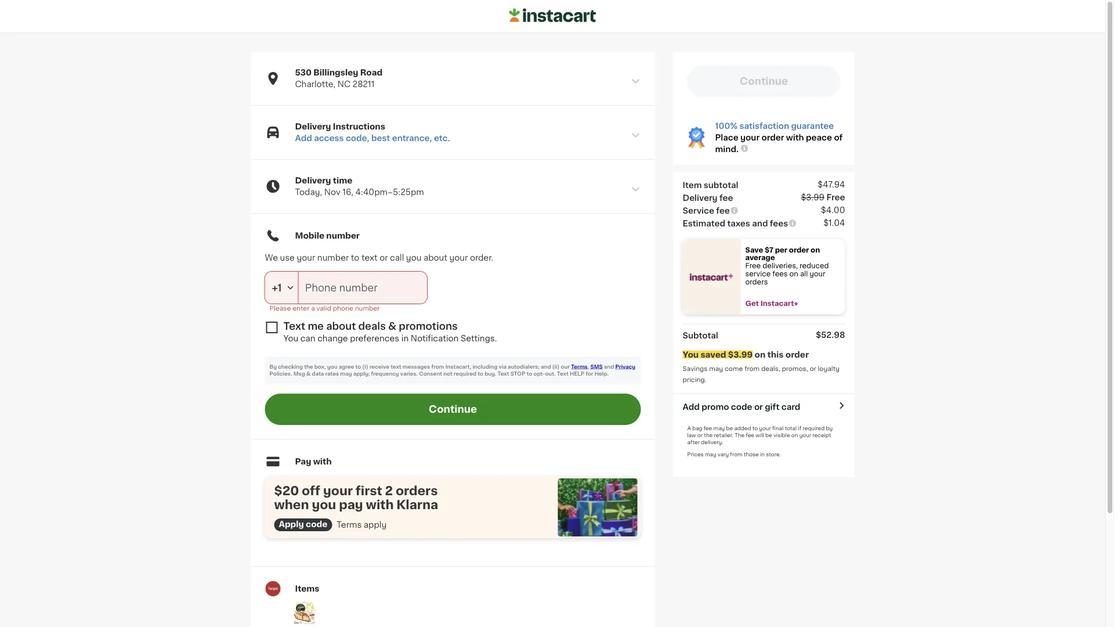 Task type: describe. For each thing, give the bounding box(es) containing it.
home image
[[510, 7, 597, 24]]

or inside savings may come from deals, promos, or loyalty pricing.
[[810, 366, 817, 372]]

out.
[[545, 371, 556, 377]]

reduced
[[800, 262, 829, 269]]

call
[[390, 254, 404, 262]]

etc.
[[434, 134, 450, 142]]

estimated taxes and fees
[[683, 219, 789, 227]]

final
[[773, 426, 784, 431]]

not
[[444, 371, 453, 377]]

pay with
[[295, 458, 332, 466]]

your up will
[[760, 426, 772, 431]]

may down the delivery. at the bottom of the page
[[705, 452, 717, 457]]

0 horizontal spatial $3.99
[[729, 350, 753, 359]]

add inside add promo code or gift card button
[[683, 403, 700, 411]]

after
[[688, 440, 700, 445]]

via
[[499, 364, 507, 370]]

prices
[[688, 452, 704, 457]]

law
[[688, 433, 696, 438]]

change
[[318, 334, 348, 343]]

mobile number
[[295, 232, 360, 240]]

the
[[735, 433, 745, 438]]

retailer.
[[715, 433, 734, 438]]

for
[[586, 371, 594, 377]]

the inside 'by checking the box, you agree to (i) receive text messages from instacart, including via autodialers; and (ii) our terms , sms and privacy policies. msg & data rates may apply; frequency varies. consent not required to buy. text stop to opt-out. text help for help.'
[[304, 364, 313, 370]]

to down including on the left of the page
[[478, 371, 484, 377]]

edwards® turtle pie image
[[293, 602, 316, 625]]

items
[[295, 585, 320, 593]]

guarantee
[[792, 122, 834, 130]]

apply
[[279, 520, 304, 528]]

2 horizontal spatial and
[[753, 219, 768, 227]]

2 horizontal spatial text
[[557, 371, 569, 377]]

buy.
[[485, 371, 497, 377]]

100% satisfaction guarantee
[[716, 122, 834, 130]]

2 vertical spatial delivery
[[683, 194, 718, 202]]

sms
[[591, 364, 603, 370]]

receipt
[[813, 433, 832, 438]]

instacart+
[[761, 300, 799, 307]]

place
[[716, 134, 739, 142]]

2 vertical spatial order
[[786, 350, 809, 359]]

access
[[314, 134, 344, 142]]

fees inside save $7 per order on average free deliveries, reduced service fees on all your orders
[[773, 270, 788, 277]]

box,
[[315, 364, 326, 370]]

vary
[[718, 452, 729, 457]]

your inside the $20 off your first 2 orders when you pay with klarna
[[323, 485, 353, 497]]

delivery address image
[[631, 76, 641, 87]]

terms apply
[[337, 521, 387, 529]]

you inside text me about deals & promotions you can change preferences in notification settings.
[[284, 334, 299, 343]]

text inside 'by checking the box, you agree to (i) receive text messages from instacart, including via autodialers; and (ii) our terms , sms and privacy policies. msg & data rates may apply; frequency varies. consent not required to buy. text stop to opt-out. text help for help.'
[[391, 364, 402, 370]]

billingsley
[[314, 69, 359, 77]]

4:40pm–5:25pm
[[356, 188, 424, 196]]

to left (i)
[[356, 364, 361, 370]]

delivery instructions add access code, best entrance, etc.
[[295, 123, 450, 142]]

all
[[801, 270, 808, 277]]

text me about deals & promotions you can change preferences in notification settings.
[[284, 321, 497, 343]]

deliveries,
[[763, 262, 798, 269]]

free inside save $7 per order on average free deliveries, reduced service fees on all your orders
[[746, 262, 761, 269]]

on inside the a bag fee may be added to your final total if required by law or the retailer. the fee will be visible on your receipt after delivery.
[[792, 433, 799, 438]]

from for prices may vary from those in store.
[[731, 452, 743, 457]]

1 horizontal spatial about
[[424, 254, 448, 262]]

to up phone number "telephone field"
[[351, 254, 360, 262]]

receive
[[370, 364, 390, 370]]

pay
[[295, 458, 311, 466]]

in inside text me about deals & promotions you can change preferences in notification settings.
[[402, 334, 409, 343]]

+1
[[272, 283, 282, 293]]

1 vertical spatial you
[[683, 350, 699, 359]]

save
[[746, 246, 764, 253]]

code,
[[346, 134, 370, 142]]

to down the autodialers;
[[527, 371, 533, 377]]

(i)
[[363, 364, 368, 370]]

prices may vary from those in store.
[[688, 452, 781, 457]]

1 vertical spatial be
[[766, 433, 773, 438]]

or inside button
[[755, 403, 763, 411]]

your inside save $7 per order on average free deliveries, reduced service fees on all your orders
[[810, 270, 826, 277]]

1 horizontal spatial and
[[604, 364, 614, 370]]

delivery for add
[[295, 123, 331, 131]]

may inside savings may come from deals, promos, or loyalty pricing.
[[710, 366, 724, 372]]

will
[[756, 433, 765, 438]]

promos,
[[782, 366, 809, 372]]

$20
[[274, 485, 299, 497]]

continue button
[[265, 394, 641, 425]]

nov
[[324, 188, 341, 196]]

Select a country button
[[265, 272, 298, 304]]

gift
[[765, 403, 780, 411]]

text inside text me about deals & promotions you can change preferences in notification settings.
[[284, 321, 306, 331]]

come
[[725, 366, 743, 372]]

privacy
[[616, 364, 636, 370]]

terms inside 'by checking the box, you agree to (i) receive text messages from instacart, including via autodialers; and (ii) our terms , sms and privacy policies. msg & data rates may apply; frequency varies. consent not required to buy. text stop to opt-out. text help for help.'
[[571, 364, 588, 370]]

by
[[827, 426, 833, 431]]

& inside 'by checking the box, you agree to (i) receive text messages from instacart, including via autodialers; and (ii) our terms , sms and privacy policies. msg & data rates may apply; frequency varies. consent not required to buy. text stop to opt-out. text help for help.'
[[306, 371, 311, 377]]

this
[[768, 350, 784, 359]]

order.
[[470, 254, 494, 262]]

phone
[[333, 305, 354, 312]]

add promo code or gift card button
[[683, 401, 801, 413]]

a
[[311, 305, 315, 312]]

you saved $3.99 on this order
[[683, 350, 809, 359]]

0 horizontal spatial and
[[541, 364, 551, 370]]

$47.94
[[818, 180, 846, 188]]

help.
[[595, 371, 609, 377]]

please enter a valid phone number
[[270, 305, 380, 312]]

bag
[[693, 426, 703, 431]]

of
[[835, 134, 843, 142]]

delivery time image
[[631, 184, 641, 195]]

may inside the a bag fee may be added to your final total if required by law or the retailer. the fee will be visible on your receipt after delivery.
[[714, 426, 725, 431]]

klarna
[[397, 498, 438, 511]]

pricing.
[[683, 376, 707, 383]]

entrance,
[[392, 134, 432, 142]]

apply
[[364, 521, 387, 529]]

from for savings may come from deals, promos, or loyalty pricing.
[[745, 366, 760, 372]]

varies.
[[401, 371, 418, 377]]

get
[[746, 300, 759, 307]]

help
[[570, 371, 585, 377]]

from inside 'by checking the box, you agree to (i) receive text messages from instacart, including via autodialers; and (ii) our terms , sms and privacy policies. msg & data rates may apply; frequency varies. consent not required to buy. text stop to opt-out. text help for help.'
[[432, 364, 444, 370]]

fee left will
[[746, 433, 755, 438]]

by
[[270, 364, 277, 370]]

fee up estimated taxes and fees
[[717, 206, 730, 215]]



Task type: vqa. For each thing, say whether or not it's contained in the screenshot.
to inside the The A Bag Fee May Be Added To Your Final Total If Required By Law Or The Retailer. The Fee Will Be Visible On Your Receipt After Delivery.
yes



Task type: locate. For each thing, give the bounding box(es) containing it.
best
[[372, 134, 390, 142]]

0 horizontal spatial free
[[746, 262, 761, 269]]

and right taxes
[[753, 219, 768, 227]]

our
[[561, 364, 570, 370]]

orders inside save $7 per order on average free deliveries, reduced service fees on all your orders
[[746, 278, 768, 285]]

1 vertical spatial $3.99
[[729, 350, 753, 359]]

your left order.
[[450, 254, 468, 262]]

deals
[[359, 321, 386, 331]]

0 horizontal spatial you
[[284, 334, 299, 343]]

terms
[[571, 364, 588, 370], [337, 521, 362, 529]]

& right msg
[[306, 371, 311, 377]]

text up frequency
[[391, 364, 402, 370]]

code right apply
[[306, 520, 328, 528]]

0 horizontal spatial orders
[[396, 485, 438, 497]]

1 vertical spatial free
[[746, 262, 761, 269]]

fees up per
[[770, 219, 789, 227]]

0 horizontal spatial text
[[284, 321, 306, 331]]

0 horizontal spatial &
[[306, 371, 311, 377]]

terms up help
[[571, 364, 588, 370]]

be right will
[[766, 433, 773, 438]]

(ii)
[[553, 364, 560, 370]]

2
[[385, 485, 393, 497]]

code inside button
[[732, 403, 753, 411]]

from up consent
[[432, 364, 444, 370]]

1 horizontal spatial from
[[731, 452, 743, 457]]

0 vertical spatial orders
[[746, 278, 768, 285]]

order down 100% satisfaction guarantee
[[762, 134, 785, 142]]

&
[[388, 321, 397, 331], [306, 371, 311, 377]]

1 vertical spatial the
[[705, 433, 713, 438]]

from inside savings may come from deals, promos, or loyalty pricing.
[[745, 366, 760, 372]]

about
[[424, 254, 448, 262], [326, 321, 356, 331]]

on
[[811, 246, 821, 253], [790, 270, 799, 277], [755, 350, 766, 359], [792, 433, 799, 438]]

1 vertical spatial text
[[391, 364, 402, 370]]

today,
[[295, 188, 322, 196]]

and up out.
[[541, 364, 551, 370]]

you
[[406, 254, 422, 262], [327, 364, 338, 370], [312, 498, 336, 511]]

0 vertical spatial fees
[[770, 219, 789, 227]]

when
[[274, 498, 309, 511]]

or left loyalty
[[810, 366, 817, 372]]

fee
[[720, 194, 734, 202], [717, 206, 730, 215], [704, 426, 713, 431], [746, 433, 755, 438]]

2 vertical spatial with
[[366, 498, 394, 511]]

1 vertical spatial number
[[318, 254, 349, 262]]

order inside place your order with peace of mind.
[[762, 134, 785, 142]]

delivery instructions image
[[631, 130, 641, 141]]

$3.99 down $47.94
[[802, 193, 825, 201]]

your down reduced
[[810, 270, 826, 277]]

from right vary
[[731, 452, 743, 457]]

delivery
[[295, 123, 331, 131], [295, 177, 331, 185], [683, 194, 718, 202]]

1 horizontal spatial terms
[[571, 364, 588, 370]]

1 vertical spatial delivery
[[295, 177, 331, 185]]

you down off
[[312, 498, 336, 511]]

may inside 'by checking the box, you agree to (i) receive text messages from instacart, including via autodialers; and (ii) our terms , sms and privacy policies. msg & data rates may apply; frequency varies. consent not required to buy. text stop to opt-out. text help for help.'
[[340, 371, 352, 377]]

0 vertical spatial $3.99
[[802, 193, 825, 201]]

0 vertical spatial required
[[454, 371, 477, 377]]

in
[[402, 334, 409, 343], [761, 452, 765, 457]]

0 horizontal spatial about
[[326, 321, 356, 331]]

free up service
[[746, 262, 761, 269]]

the left box,
[[304, 364, 313, 370]]

orders up 'klarna'
[[396, 485, 438, 497]]

0 vertical spatial terms
[[571, 364, 588, 370]]

you inside the $20 off your first 2 orders when you pay with klarna
[[312, 498, 336, 511]]

delivery up access
[[295, 123, 331, 131]]

$52.98
[[816, 331, 846, 339]]

0 horizontal spatial required
[[454, 371, 477, 377]]

2 horizontal spatial with
[[787, 134, 805, 142]]

valid
[[317, 305, 331, 312]]

the up the delivery. at the bottom of the page
[[705, 433, 713, 438]]

530 billingsley road charlotte, nc 28211
[[295, 69, 383, 88]]

delivery up today,
[[295, 177, 331, 185]]

number down the mobile number
[[318, 254, 349, 262]]

fees down deliveries,
[[773, 270, 788, 277]]

0 vertical spatial add
[[295, 134, 312, 142]]

1 horizontal spatial &
[[388, 321, 397, 331]]

2 vertical spatial number
[[355, 305, 380, 312]]

0 horizontal spatial the
[[304, 364, 313, 370]]

1 vertical spatial you
[[327, 364, 338, 370]]

0 horizontal spatial with
[[313, 458, 332, 466]]

required down instacart,
[[454, 371, 477, 377]]

number right mobile
[[327, 232, 360, 240]]

$3.99 up come
[[729, 350, 753, 359]]

1 horizontal spatial you
[[683, 350, 699, 359]]

0 vertical spatial delivery
[[295, 123, 331, 131]]

your up more info about 100% satisfaction guarantee image
[[741, 134, 760, 142]]

delivery.
[[702, 440, 724, 445]]

delivery time today, nov 16, 4:40pm–5:25pm
[[295, 177, 424, 196]]

1 vertical spatial in
[[761, 452, 765, 457]]

1 horizontal spatial orders
[[746, 278, 768, 285]]

& right deals
[[388, 321, 397, 331]]

0 horizontal spatial from
[[432, 364, 444, 370]]

0 vertical spatial &
[[388, 321, 397, 331]]

delivery inside delivery time today, nov 16, 4:40pm–5:25pm
[[295, 177, 331, 185]]

you up savings
[[683, 350, 699, 359]]

savings may come from deals, promos, or loyalty pricing.
[[683, 366, 842, 383]]

$7
[[765, 246, 774, 253]]

may up retailer.
[[714, 426, 725, 431]]

1 horizontal spatial $3.99
[[802, 193, 825, 201]]

1 vertical spatial order
[[790, 246, 810, 253]]

autodialers;
[[508, 364, 540, 370]]

add up a
[[683, 403, 700, 411]]

text
[[284, 321, 306, 331], [498, 371, 510, 377], [557, 371, 569, 377]]

with inside the $20 off your first 2 orders when you pay with klarna
[[366, 498, 394, 511]]

service fee
[[683, 206, 730, 215]]

saved
[[701, 350, 727, 359]]

use
[[280, 254, 295, 262]]

orders
[[746, 278, 768, 285], [396, 485, 438, 497]]

1 vertical spatial terms
[[337, 521, 362, 529]]

on left this
[[755, 350, 766, 359]]

16,
[[343, 188, 354, 196]]

or left 'call'
[[380, 254, 388, 262]]

text down the our at the bottom right
[[557, 371, 569, 377]]

you left the can
[[284, 334, 299, 343]]

required up receipt
[[803, 426, 825, 431]]

those
[[744, 452, 759, 457]]

and up "help."
[[604, 364, 614, 370]]

$20 off your first 2 orders when you pay with klarna
[[274, 485, 438, 511]]

added
[[735, 426, 752, 431]]

nc
[[338, 80, 351, 88]]

enter
[[293, 305, 310, 312]]

1 horizontal spatial in
[[761, 452, 765, 457]]

1 vertical spatial required
[[803, 426, 825, 431]]

with down 2
[[366, 498, 394, 511]]

,
[[588, 364, 590, 370]]

terms down pay
[[337, 521, 362, 529]]

peace
[[807, 134, 833, 142]]

continue
[[429, 404, 477, 414]]

0 vertical spatial in
[[402, 334, 409, 343]]

a bag fee may be added to your final total if required by law or the retailer. the fee will be visible on your receipt after delivery.
[[688, 426, 833, 445]]

Phone number telephone field
[[298, 272, 427, 304]]

your right use
[[297, 254, 315, 262]]

order
[[762, 134, 785, 142], [790, 246, 810, 253], [786, 350, 809, 359]]

orders down service
[[746, 278, 768, 285]]

opt-
[[534, 371, 545, 377]]

average
[[746, 254, 775, 261]]

please
[[270, 305, 291, 312]]

1 horizontal spatial add
[[683, 403, 700, 411]]

$1.04
[[824, 219, 846, 227]]

notification
[[411, 334, 459, 343]]

delivery inside delivery instructions add access code, best entrance, etc.
[[295, 123, 331, 131]]

order inside save $7 per order on average free deliveries, reduced service fees on all your orders
[[790, 246, 810, 253]]

fee right bag
[[704, 426, 713, 431]]

terms link
[[571, 364, 588, 370]]

1 horizontal spatial be
[[766, 433, 773, 438]]

on down "total"
[[792, 433, 799, 438]]

sms link
[[591, 364, 603, 370]]

$3.99 free
[[802, 193, 846, 201]]

with inside place your order with peace of mind.
[[787, 134, 805, 142]]

you up "rates"
[[327, 364, 338, 370]]

0 horizontal spatial text
[[362, 254, 378, 262]]

1 vertical spatial with
[[313, 458, 332, 466]]

fee down subtotal
[[720, 194, 734, 202]]

service
[[683, 206, 715, 215]]

about up change
[[326, 321, 356, 331]]

with down 'guarantee'
[[787, 134, 805, 142]]

your inside place your order with peace of mind.
[[741, 134, 760, 142]]

1 vertical spatial fees
[[773, 270, 788, 277]]

fees
[[770, 219, 789, 227], [773, 270, 788, 277]]

get instacart+ button
[[741, 300, 846, 308]]

1 vertical spatial add
[[683, 403, 700, 411]]

free
[[827, 193, 846, 201], [746, 262, 761, 269]]

add left access
[[295, 134, 312, 142]]

on left all
[[790, 270, 799, 277]]

your
[[741, 134, 760, 142], [297, 254, 315, 262], [450, 254, 468, 262], [810, 270, 826, 277], [760, 426, 772, 431], [800, 433, 812, 438], [323, 485, 353, 497]]

1 vertical spatial &
[[306, 371, 311, 377]]

subtotal
[[683, 331, 719, 339]]

time
[[333, 177, 353, 185]]

total
[[785, 426, 797, 431]]

1 horizontal spatial text
[[498, 371, 510, 377]]

0 horizontal spatial add
[[295, 134, 312, 142]]

free up $4.00
[[827, 193, 846, 201]]

text up the can
[[284, 321, 306, 331]]

0 horizontal spatial code
[[306, 520, 328, 528]]

0 vertical spatial with
[[787, 134, 805, 142]]

you inside 'by checking the box, you agree to (i) receive text messages from instacart, including via autodialers; and (ii) our terms , sms and privacy policies. msg & data rates may apply; frequency varies. consent not required to buy. text stop to opt-out. text help for help.'
[[327, 364, 338, 370]]

or left gift
[[755, 403, 763, 411]]

taxes
[[728, 219, 751, 227]]

the inside the a bag fee may be added to your final total if required by law or the retailer. the fee will be visible on your receipt after delivery.
[[705, 433, 713, 438]]

mind.
[[716, 145, 739, 153]]

0 vertical spatial about
[[424, 254, 448, 262]]

a
[[688, 426, 691, 431]]

your up pay
[[323, 485, 353, 497]]

charlotte,
[[295, 80, 336, 88]]

service
[[746, 270, 771, 277]]

$3.99
[[802, 193, 825, 201], [729, 350, 753, 359]]

in down promotions
[[402, 334, 409, 343]]

1 horizontal spatial required
[[803, 426, 825, 431]]

with
[[787, 134, 805, 142], [313, 458, 332, 466], [366, 498, 394, 511]]

& inside text me about deals & promotions you can change preferences in notification settings.
[[388, 321, 397, 331]]

orders inside the $20 off your first 2 orders when you pay with klarna
[[396, 485, 438, 497]]

promo
[[702, 403, 730, 411]]

$4.00
[[821, 206, 846, 214]]

1 vertical spatial about
[[326, 321, 356, 331]]

0 vertical spatial text
[[362, 254, 378, 262]]

to inside the a bag fee may be added to your final total if required by law or the retailer. the fee will be visible on your receipt after delivery.
[[753, 426, 758, 431]]

delivery for today,
[[295, 177, 331, 185]]

1 horizontal spatial code
[[732, 403, 753, 411]]

about inside text me about deals & promotions you can change preferences in notification settings.
[[326, 321, 356, 331]]

may down agree
[[340, 371, 352, 377]]

0 vertical spatial order
[[762, 134, 785, 142]]

0 vertical spatial code
[[732, 403, 753, 411]]

from
[[432, 364, 444, 370], [745, 366, 760, 372], [731, 452, 743, 457]]

first
[[356, 485, 382, 497]]

0 vertical spatial you
[[406, 254, 422, 262]]

0 vertical spatial be
[[727, 426, 733, 431]]

1 horizontal spatial the
[[705, 433, 713, 438]]

0 vertical spatial free
[[827, 193, 846, 201]]

in left store.
[[761, 452, 765, 457]]

order up promos,
[[786, 350, 809, 359]]

required inside the a bag fee may be added to your final total if required by law or the retailer. the fee will be visible on your receipt after delivery.
[[803, 426, 825, 431]]

0 horizontal spatial be
[[727, 426, 733, 431]]

you
[[284, 334, 299, 343], [683, 350, 699, 359]]

to up will
[[753, 426, 758, 431]]

text down via
[[498, 371, 510, 377]]

delivery up service
[[683, 194, 718, 202]]

text left 'call'
[[362, 254, 378, 262]]

to
[[351, 254, 360, 262], [356, 364, 361, 370], [478, 371, 484, 377], [527, 371, 533, 377], [753, 426, 758, 431]]

on up reduced
[[811, 246, 821, 253]]

loyalty
[[818, 366, 840, 372]]

number up deals
[[355, 305, 380, 312]]

order right per
[[790, 246, 810, 253]]

required inside 'by checking the box, you agree to (i) receive text messages from instacart, including via autodialers; and (ii) our terms , sms and privacy policies. msg & data rates may apply; frequency varies. consent not required to buy. text stop to opt-out. text help for help.'
[[454, 371, 477, 377]]

may down saved
[[710, 366, 724, 372]]

if
[[799, 426, 802, 431]]

your down if
[[800, 433, 812, 438]]

you right 'call'
[[406, 254, 422, 262]]

1 vertical spatial code
[[306, 520, 328, 528]]

about right 'call'
[[424, 254, 448, 262]]

0 horizontal spatial terms
[[337, 521, 362, 529]]

0 horizontal spatial in
[[402, 334, 409, 343]]

instructions
[[333, 123, 385, 131]]

0 vertical spatial number
[[327, 232, 360, 240]]

checking
[[278, 364, 303, 370]]

code
[[732, 403, 753, 411], [306, 520, 328, 528]]

with right pay
[[313, 458, 332, 466]]

or down bag
[[698, 433, 703, 438]]

1 horizontal spatial text
[[391, 364, 402, 370]]

me
[[308, 321, 324, 331]]

we use your number to text or call you about your order.
[[265, 254, 494, 262]]

0 vertical spatial you
[[284, 334, 299, 343]]

from down the 'you saved $3.99 on this order' at the bottom right of page
[[745, 366, 760, 372]]

apply;
[[353, 371, 370, 377]]

or inside the a bag fee may be added to your final total if required by law or the retailer. the fee will be visible on your receipt after delivery.
[[698, 433, 703, 438]]

preferences
[[350, 334, 400, 343]]

1 horizontal spatial with
[[366, 498, 394, 511]]

1 horizontal spatial free
[[827, 193, 846, 201]]

2 vertical spatial you
[[312, 498, 336, 511]]

add inside delivery instructions add access code, best entrance, etc.
[[295, 134, 312, 142]]

code up "added"
[[732, 403, 753, 411]]

more info about 100% satisfaction guarantee image
[[740, 144, 750, 153]]

2 horizontal spatial from
[[745, 366, 760, 372]]

estimated
[[683, 219, 726, 227]]

add
[[295, 134, 312, 142], [683, 403, 700, 411]]

get instacart+
[[746, 300, 799, 307]]

0 vertical spatial the
[[304, 364, 313, 370]]

1 vertical spatial orders
[[396, 485, 438, 497]]

be up retailer.
[[727, 426, 733, 431]]



